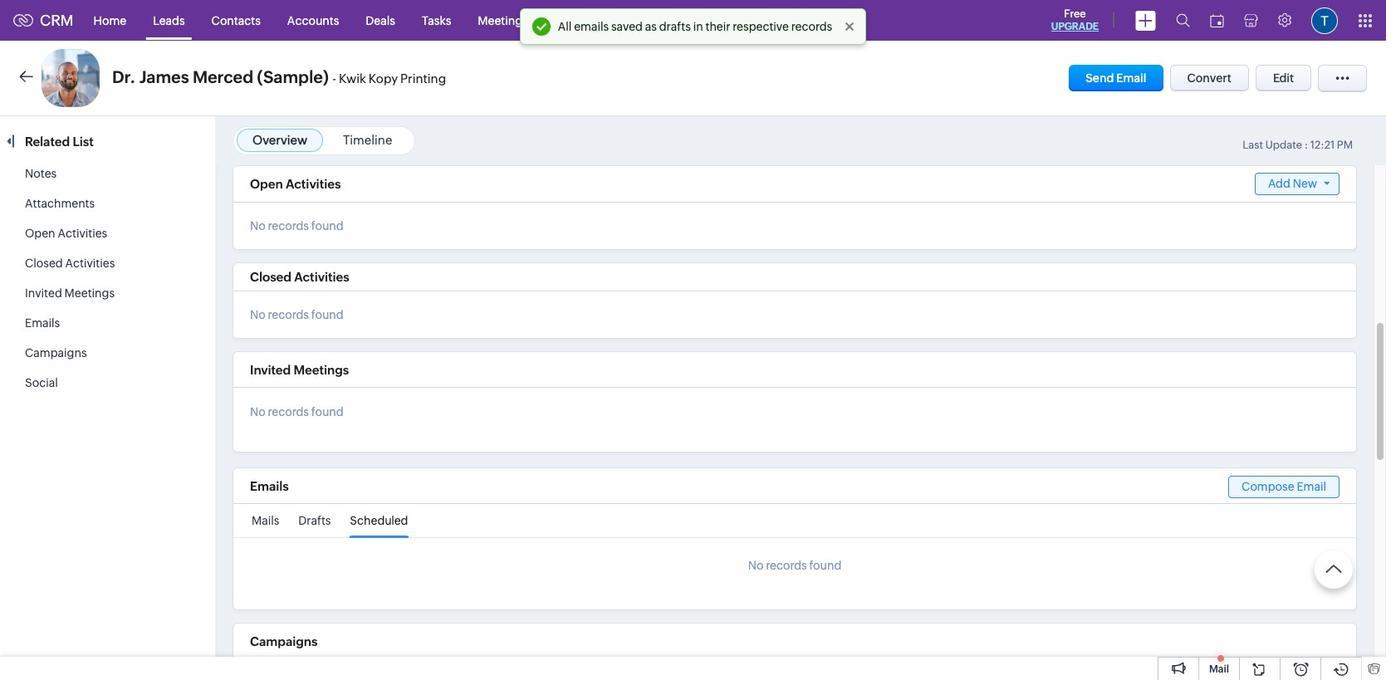 Task type: describe. For each thing, give the bounding box(es) containing it.
free
[[1065, 7, 1086, 20]]

crm
[[40, 12, 74, 29]]

convert
[[1188, 71, 1232, 85]]

0 horizontal spatial open activities
[[25, 227, 107, 240]]

contacts
[[212, 14, 261, 27]]

attachments link
[[25, 197, 95, 210]]

calendar image
[[1211, 14, 1225, 27]]

create menu image
[[1136, 10, 1157, 30]]

add new
[[1269, 177, 1318, 190]]

free upgrade
[[1052, 7, 1099, 32]]

crm link
[[13, 12, 74, 29]]

compose
[[1242, 480, 1295, 494]]

search element
[[1167, 0, 1201, 41]]

scheduled
[[350, 514, 408, 528]]

drafts
[[299, 514, 331, 528]]

12:21
[[1311, 139, 1335, 151]]

tasks link
[[409, 0, 465, 40]]

timeline link
[[343, 133, 393, 147]]

contacts link
[[198, 0, 274, 40]]

saved
[[612, 20, 643, 33]]

overview link
[[253, 133, 308, 147]]

their
[[706, 20, 731, 33]]

1 horizontal spatial invited
[[250, 363, 291, 377]]

create menu element
[[1126, 0, 1167, 40]]

1 horizontal spatial campaigns link
[[663, 0, 752, 40]]

-
[[333, 71, 337, 86]]

:
[[1305, 139, 1309, 151]]

emails link
[[25, 317, 60, 330]]

attachments
[[25, 197, 95, 210]]

upgrade
[[1052, 21, 1099, 32]]

deals
[[366, 14, 395, 27]]

2 vertical spatial meetings
[[294, 363, 349, 377]]

add
[[1269, 177, 1291, 190]]

merced
[[193, 67, 254, 86]]

1 horizontal spatial invited meetings
[[250, 363, 349, 377]]

james
[[139, 67, 189, 86]]

new
[[1293, 177, 1318, 190]]

dr.
[[112, 67, 136, 86]]

compose email
[[1242, 480, 1327, 494]]

calls
[[555, 14, 581, 27]]

email for send email
[[1117, 71, 1147, 85]]

0 vertical spatial open
[[250, 177, 283, 191]]

mail
[[1210, 664, 1230, 676]]

related list
[[25, 135, 96, 149]]

(sample)
[[257, 67, 329, 86]]

0 vertical spatial emails
[[25, 317, 60, 330]]

dr. james merced (sample) - kwik kopy printing
[[112, 67, 446, 86]]

2 horizontal spatial meetings
[[478, 14, 528, 27]]

1 horizontal spatial emails
[[250, 479, 289, 494]]

1 horizontal spatial closed
[[250, 270, 292, 284]]

1 vertical spatial campaigns link
[[25, 347, 87, 360]]

as
[[645, 20, 657, 33]]

drafts
[[660, 20, 691, 33]]

tasks
[[422, 14, 451, 27]]

documents
[[765, 14, 828, 27]]

all
[[558, 20, 572, 33]]

home link
[[80, 0, 140, 40]]

Other Modules field
[[841, 7, 877, 34]]

accounts link
[[274, 0, 353, 40]]

documents link
[[752, 0, 841, 40]]

1 horizontal spatial open activities
[[250, 177, 341, 191]]

reports link
[[594, 0, 663, 40]]

campaigns inside "campaigns" link
[[677, 14, 739, 27]]

mails
[[252, 514, 280, 528]]

calls link
[[542, 0, 594, 40]]

overview
[[253, 133, 308, 147]]

edit
[[1274, 71, 1295, 85]]

all emails saved as drafts in their respective records
[[558, 20, 833, 33]]

0 horizontal spatial open
[[25, 227, 55, 240]]

accounts
[[287, 14, 339, 27]]

leads link
[[140, 0, 198, 40]]



Task type: locate. For each thing, give the bounding box(es) containing it.
invited meetings
[[25, 287, 115, 300], [250, 363, 349, 377]]

closed activities
[[25, 257, 115, 270], [250, 270, 350, 284]]

open activities down overview link
[[250, 177, 341, 191]]

emails up mails at the bottom left
[[250, 479, 289, 494]]

social
[[25, 376, 58, 390]]

timeline
[[343, 133, 393, 147]]

0 horizontal spatial campaigns link
[[25, 347, 87, 360]]

deals link
[[353, 0, 409, 40]]

reports
[[608, 14, 650, 27]]

printing
[[401, 71, 446, 86]]

home
[[94, 14, 126, 27]]

email
[[1117, 71, 1147, 85], [1297, 480, 1327, 494]]

campaigns link
[[663, 0, 752, 40], [25, 347, 87, 360]]

1 vertical spatial emails
[[250, 479, 289, 494]]

0 horizontal spatial closed activities
[[25, 257, 115, 270]]

invited meetings link
[[25, 287, 115, 300]]

in
[[694, 20, 704, 33]]

email inside button
[[1117, 71, 1147, 85]]

1 horizontal spatial campaigns
[[250, 635, 318, 649]]

email right compose
[[1297, 480, 1327, 494]]

0 vertical spatial campaigns link
[[663, 0, 752, 40]]

1 vertical spatial email
[[1297, 480, 1327, 494]]

1 horizontal spatial meetings
[[294, 363, 349, 377]]

emails
[[574, 20, 609, 33]]

1 horizontal spatial open
[[250, 177, 283, 191]]

profile element
[[1302, 0, 1349, 40]]

0 horizontal spatial invited meetings
[[25, 287, 115, 300]]

records
[[792, 20, 833, 33], [268, 219, 309, 233], [268, 308, 309, 322], [268, 406, 309, 419], [766, 559, 807, 573]]

1 vertical spatial open
[[25, 227, 55, 240]]

1 vertical spatial invited
[[250, 363, 291, 377]]

open activities
[[250, 177, 341, 191], [25, 227, 107, 240]]

search image
[[1177, 13, 1191, 27]]

send email button
[[1070, 65, 1164, 91]]

0 vertical spatial invited
[[25, 287, 62, 300]]

no
[[250, 219, 266, 233], [250, 308, 266, 322], [250, 406, 266, 419], [748, 559, 764, 573]]

1 horizontal spatial email
[[1297, 480, 1327, 494]]

email for compose email
[[1297, 480, 1327, 494]]

send
[[1086, 71, 1115, 85]]

email right send
[[1117, 71, 1147, 85]]

0 horizontal spatial closed
[[25, 257, 63, 270]]

0 horizontal spatial emails
[[25, 317, 60, 330]]

1 vertical spatial meetings
[[64, 287, 115, 300]]

last
[[1243, 139, 1264, 151]]

leads
[[153, 14, 185, 27]]

open
[[250, 177, 283, 191], [25, 227, 55, 240]]

pm
[[1338, 139, 1354, 151]]

social link
[[25, 376, 58, 390]]

0 vertical spatial meetings
[[478, 14, 528, 27]]

closed
[[25, 257, 63, 270], [250, 270, 292, 284]]

convert button
[[1170, 65, 1250, 91]]

kopy
[[369, 71, 398, 86]]

related
[[25, 135, 70, 149]]

closed activities link
[[25, 257, 115, 270]]

1 horizontal spatial closed activities
[[250, 270, 350, 284]]

list
[[73, 135, 94, 149]]

emails down invited meetings link on the left
[[25, 317, 60, 330]]

2 horizontal spatial campaigns
[[677, 14, 739, 27]]

0 horizontal spatial invited
[[25, 287, 62, 300]]

edit button
[[1256, 65, 1312, 91]]

respective
[[733, 20, 789, 33]]

notes
[[25, 167, 57, 180]]

0 horizontal spatial meetings
[[64, 287, 115, 300]]

last update : 12:21 pm
[[1243, 139, 1354, 151]]

0 vertical spatial email
[[1117, 71, 1147, 85]]

activities
[[286, 177, 341, 191], [58, 227, 107, 240], [65, 257, 115, 270], [294, 270, 350, 284]]

send email
[[1086, 71, 1147, 85]]

update
[[1266, 139, 1303, 151]]

open activities link
[[25, 227, 107, 240]]

profile image
[[1312, 7, 1339, 34]]

1 vertical spatial invited meetings
[[250, 363, 349, 377]]

2 vertical spatial campaigns
[[250, 635, 318, 649]]

meetings link
[[465, 0, 542, 40]]

emails
[[25, 317, 60, 330], [250, 479, 289, 494]]

invited
[[25, 287, 62, 300], [250, 363, 291, 377]]

0 vertical spatial campaigns
[[677, 14, 739, 27]]

open activities up 'closed activities' 'link'
[[25, 227, 107, 240]]

0 vertical spatial invited meetings
[[25, 287, 115, 300]]

no records found
[[250, 219, 344, 233], [250, 308, 344, 322], [250, 406, 344, 419], [748, 559, 842, 573]]

meetings
[[478, 14, 528, 27], [64, 287, 115, 300], [294, 363, 349, 377]]

found
[[311, 219, 344, 233], [311, 308, 344, 322], [311, 406, 344, 419], [810, 559, 842, 573]]

kwik
[[339, 71, 366, 86]]

open down overview link
[[250, 177, 283, 191]]

open down attachments
[[25, 227, 55, 240]]

notes link
[[25, 167, 57, 180]]

0 horizontal spatial email
[[1117, 71, 1147, 85]]

0 horizontal spatial campaigns
[[25, 347, 87, 360]]

1 vertical spatial open activities
[[25, 227, 107, 240]]

1 vertical spatial campaigns
[[25, 347, 87, 360]]

0 vertical spatial open activities
[[250, 177, 341, 191]]

campaigns
[[677, 14, 739, 27], [25, 347, 87, 360], [250, 635, 318, 649]]



Task type: vqa. For each thing, say whether or not it's contained in the screenshot.
Compose Email's 'Email'
yes



